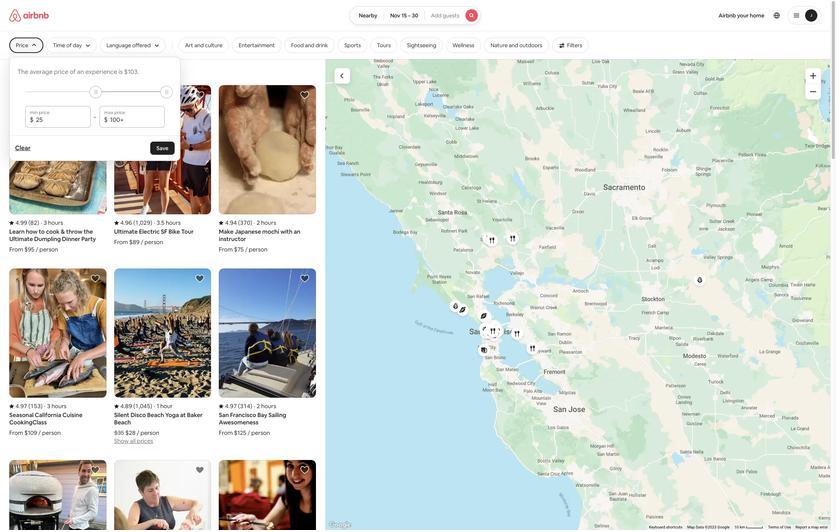 Task type: describe. For each thing, give the bounding box(es) containing it.
terms of use
[[768, 526, 791, 530]]

/ inside the 'learn how to cook & throw the ultimate dumpling dinner party from $95 / person'
[[36, 246, 38, 253]]

art and culture
[[185, 42, 223, 49]]

sailing
[[269, 412, 286, 419]]

google
[[718, 526, 730, 530]]

3 for 4.97 (153)
[[47, 403, 50, 410]]

$35
[[114, 430, 124, 437]]

2 for japanese
[[257, 219, 260, 227]]

ultimate electric sf bike tour group
[[114, 85, 211, 246]]

seasonal california cuisine cookingclass group
[[9, 269, 106, 437]]

add to wishlist image inside make japanese mochi with an instructor group
[[300, 91, 310, 100]]

4.89 (1,045)
[[120, 403, 152, 410]]

km
[[740, 526, 745, 530]]

san francisco bay sailing awesomeness group
[[219, 269, 316, 437]]

ultimate electric sf bike tour from $89 / person
[[114, 228, 194, 246]]

make japanese mochi with an instructor group
[[219, 85, 316, 253]]

data
[[696, 526, 704, 530]]

terms
[[768, 526, 779, 530]]

1 vertical spatial of
[[780, 526, 784, 530]]

nature and outdoors
[[491, 42, 543, 49]]

4.99 (82)
[[15, 219, 39, 227]]

zoom in image
[[810, 73, 817, 79]]

– inside button
[[408, 12, 411, 19]]

add to wishlist image for seasonal california cuisine cookingclass from $109 / person
[[91, 274, 100, 284]]

nov 15 – 30 button
[[384, 6, 425, 25]]

4.97 for 4.97 (314)
[[225, 403, 237, 410]]

4.94
[[225, 219, 237, 227]]

©2023
[[705, 526, 717, 530]]

4.97 (153)
[[15, 403, 43, 410]]

instructor
[[219, 236, 246, 243]]

nearby button
[[349, 6, 384, 25]]

1 horizontal spatial beach
[[147, 412, 164, 419]]

food
[[291, 42, 304, 49]]

shortcuts
[[666, 526, 683, 530]]

30
[[412, 12, 418, 19]]

outdoors
[[520, 42, 543, 49]]

an for with
[[294, 228, 300, 236]]

hours for mochi
[[261, 219, 276, 227]]

· 3 hours for to
[[41, 219, 63, 227]]

hours for to
[[48, 219, 63, 227]]

· 3.5 hours
[[154, 219, 181, 227]]

nature
[[491, 42, 508, 49]]

the average price of an experience is $103.
[[17, 68, 139, 76]]

zoom out image
[[810, 89, 817, 95]]

4.89 out of 5 average rating,  1,045 reviews image
[[114, 403, 152, 410]]

$ for $ text field
[[104, 116, 108, 124]]

nov 15 – 30
[[390, 12, 418, 19]]

price button
[[9, 38, 43, 53]]

2 add to wishlist image from the top
[[300, 466, 310, 476]]

298 nearby experiences
[[9, 69, 70, 76]]

/ inside silent disco beach yoga at baker beach $35 $28 / person show all prices
[[137, 430, 139, 437]]

bay
[[258, 412, 267, 419]]

1
[[157, 403, 159, 410]]

4.94 (370)
[[225, 219, 252, 227]]

tour
[[181, 228, 194, 236]]

from inside seasonal california cuisine cookingclass from $109 / person
[[9, 430, 23, 437]]

report a map error
[[796, 526, 828, 530]]

nearby
[[20, 69, 38, 76]]

show all prices button
[[114, 437, 153, 445]]

(314)
[[238, 403, 252, 410]]

save
[[157, 145, 169, 152]]

· for (82)
[[41, 219, 42, 227]]

15
[[402, 12, 407, 19]]

4.94 out of 5 average rating,  370 reviews image
[[219, 219, 252, 227]]

0 vertical spatial of
[[70, 68, 76, 76]]

person inside seasonal california cuisine cookingclass from $109 / person
[[42, 430, 61, 437]]

report a map error link
[[796, 526, 828, 530]]

3 for 4.99 (82)
[[44, 219, 47, 227]]

throw
[[66, 228, 82, 236]]

$ text field
[[110, 116, 160, 124]]

culture
[[205, 42, 223, 49]]

cook
[[46, 228, 60, 236]]

hours for bay
[[261, 403, 276, 410]]

4.97 (314)
[[225, 403, 252, 410]]

google image
[[327, 521, 353, 531]]

learn how to cook & throw the ultimate dumpling dinner party from $95 / person
[[9, 228, 96, 253]]

Sports button
[[338, 38, 368, 53]]

to
[[39, 228, 45, 236]]

how
[[26, 228, 38, 236]]

none search field containing nearby
[[349, 6, 481, 25]]

$89
[[129, 239, 139, 246]]

learn how to cook & throw the ultimate dumpling dinner party group
[[9, 85, 106, 253]]

keyboard shortcuts
[[649, 526, 683, 530]]

clear
[[15, 144, 31, 152]]

party
[[81, 236, 96, 243]]

4.89
[[120, 403, 132, 410]]

entertainment
[[239, 42, 275, 49]]

art
[[185, 42, 193, 49]]

person inside ultimate electric sf bike tour from $89 / person
[[145, 239, 163, 246]]

profile element
[[491, 0, 821, 31]]

add to wishlist image for san francisco bay sailing awesomeness from $125 / person
[[300, 274, 310, 284]]

the
[[84, 228, 93, 236]]

experience
[[85, 68, 117, 76]]

hours for cuisine
[[52, 403, 67, 410]]

Nature and outdoors button
[[484, 38, 549, 53]]

Sightseeing button
[[401, 38, 443, 53]]

show
[[114, 438, 129, 445]]

hours for sf
[[166, 219, 181, 227]]

· for (153)
[[44, 403, 45, 410]]

ultimate inside the 'learn how to cook & throw the ultimate dumpling dinner party from $95 / person'
[[9, 236, 33, 243]]

· for (1,029)
[[154, 219, 155, 227]]

francisco
[[230, 412, 256, 419]]

from inside ultimate electric sf bike tour from $89 / person
[[114, 239, 128, 246]]

clear button
[[11, 141, 34, 156]]

tours
[[377, 42, 391, 49]]

person inside the 'learn how to cook & throw the ultimate dumpling dinner party from $95 / person'
[[39, 246, 58, 253]]

baker
[[187, 412, 203, 419]]

silent
[[114, 412, 129, 419]]

hour
[[160, 403, 173, 410]]

4.96 out of 5 average rating,  1,029 reviews image
[[114, 219, 152, 227]]



Task type: locate. For each thing, give the bounding box(es) containing it.
person down bay
[[251, 430, 270, 437]]

· inside make japanese mochi with an instructor group
[[254, 219, 255, 227]]

4.97 up seasonal in the left bottom of the page
[[15, 403, 27, 410]]

san francisco bay sailing awesomeness from $125 / person
[[219, 412, 286, 437]]

beach
[[147, 412, 164, 419], [114, 419, 131, 427]]

1 add to wishlist image from the top
[[300, 91, 310, 100]]

1 vertical spatial 2
[[257, 403, 260, 410]]

2 for francisco
[[257, 403, 260, 410]]

electric
[[139, 228, 160, 236]]

hours inside 'ultimate electric sf bike tour' "group"
[[166, 219, 181, 227]]

ultimate up $95
[[9, 236, 33, 243]]

1 $ from the left
[[30, 116, 34, 124]]

nov
[[390, 12, 400, 19]]

price
[[54, 68, 68, 76]]

1 vertical spatial an
[[294, 228, 300, 236]]

4.96 (1,029)
[[120, 219, 152, 227]]

is
[[119, 68, 123, 76]]

· right (153)
[[44, 403, 45, 410]]

1 horizontal spatial ultimate
[[114, 228, 138, 236]]

3 and from the left
[[509, 42, 518, 49]]

· 3 hours for cuisine
[[44, 403, 67, 410]]

hours inside san francisco bay sailing awesomeness group
[[261, 403, 276, 410]]

experiences
[[39, 69, 70, 76]]

and for food
[[305, 42, 314, 49]]

$ left $ text field
[[104, 116, 108, 124]]

3 inside learn how to cook & throw the ultimate dumpling dinner party group
[[44, 219, 47, 227]]

$ left $ text box
[[30, 116, 34, 124]]

use
[[785, 526, 791, 530]]

person inside make japanese mochi with an instructor from $75 / person
[[249, 246, 268, 253]]

map
[[687, 526, 695, 530]]

0 horizontal spatial beach
[[114, 419, 131, 427]]

bike
[[169, 228, 180, 236]]

4.96
[[120, 219, 132, 227]]

hours up cook
[[48, 219, 63, 227]]

3 up to
[[44, 219, 47, 227]]

from left the $89
[[114, 239, 128, 246]]

0 vertical spatial · 2 hours
[[254, 219, 276, 227]]

person down dumpling
[[39, 246, 58, 253]]

0 horizontal spatial and
[[194, 42, 204, 49]]

of left use
[[780, 526, 784, 530]]

hours inside make japanese mochi with an instructor group
[[261, 219, 276, 227]]

1 horizontal spatial $
[[104, 116, 108, 124]]

4.97 inside seasonal california cuisine cookingclass group
[[15, 403, 27, 410]]

keyboard shortcuts button
[[649, 525, 683, 531]]

google map
showing 24 experiences. region
[[325, 59, 831, 531]]

an right with
[[294, 228, 300, 236]]

$75
[[234, 246, 244, 253]]

$109
[[24, 430, 37, 437]]

· 2 hours inside san francisco bay sailing awesomeness group
[[254, 403, 276, 410]]

/ inside seasonal california cuisine cookingclass from $109 / person
[[38, 430, 41, 437]]

2 inside make japanese mochi with an instructor group
[[257, 219, 260, 227]]

silent disco beach yoga at baker beach group
[[114, 269, 211, 445]]

add
[[431, 12, 442, 19]]

map
[[811, 526, 819, 530]]

cookingclass
[[9, 419, 47, 427]]

price
[[16, 42, 28, 49]]

dinner
[[62, 236, 80, 243]]

from down instructor
[[219, 246, 233, 253]]

0 vertical spatial · 3 hours
[[41, 219, 63, 227]]

2 $ from the left
[[104, 116, 108, 124]]

an for of
[[77, 68, 84, 76]]

person up prices
[[141, 430, 159, 437]]

2 inside san francisco bay sailing awesomeness group
[[257, 403, 260, 410]]

make
[[219, 228, 234, 236]]

· 2 hours up bay
[[254, 403, 276, 410]]

hours up bike
[[166, 219, 181, 227]]

cuisine
[[62, 412, 82, 419]]

· right (370)
[[254, 219, 255, 227]]

japanese
[[235, 228, 261, 236]]

/ right the $89
[[141, 239, 143, 246]]

from left $95
[[9, 246, 23, 253]]

298
[[9, 69, 19, 76]]

1 vertical spatial add to wishlist image
[[300, 466, 310, 476]]

add to wishlist image
[[91, 91, 100, 100], [195, 91, 205, 100], [91, 274, 100, 284], [195, 274, 205, 284], [300, 274, 310, 284], [91, 466, 100, 476], [195, 466, 205, 476]]

· 3 hours up cook
[[41, 219, 63, 227]]

10 km button
[[732, 525, 766, 531]]

$125
[[234, 430, 246, 437]]

1 · 2 hours from the top
[[254, 219, 276, 227]]

$95
[[24, 246, 34, 253]]

hours up bay
[[261, 403, 276, 410]]

san
[[219, 412, 229, 419]]

person down california
[[42, 430, 61, 437]]

2 4.97 from the left
[[225, 403, 237, 410]]

4.97 out of 5 average rating,  314 reviews image
[[219, 403, 252, 410]]

prices
[[137, 438, 153, 445]]

· right (82)
[[41, 219, 42, 227]]

0 horizontal spatial –
[[94, 114, 96, 120]]

$ text field
[[36, 116, 86, 124]]

· 2 hours inside make japanese mochi with an instructor group
[[254, 219, 276, 227]]

food and drink
[[291, 42, 328, 49]]

0 horizontal spatial 4.97
[[15, 403, 27, 410]]

hours inside seasonal california cuisine cookingclass group
[[52, 403, 67, 410]]

the
[[17, 68, 28, 76]]

2 2 from the top
[[257, 403, 260, 410]]

2 up bay
[[257, 403, 260, 410]]

and inside "button"
[[194, 42, 204, 49]]

and right nature
[[509, 42, 518, 49]]

1 and from the left
[[194, 42, 204, 49]]

Wellness button
[[446, 38, 481, 53]]

2 · 2 hours from the top
[[254, 403, 276, 410]]

(370)
[[238, 219, 252, 227]]

· 2 hours for bay
[[254, 403, 276, 410]]

ultimate inside ultimate electric sf bike tour from $89 / person
[[114, 228, 138, 236]]

0 horizontal spatial of
[[70, 68, 76, 76]]

ultimate down 4.96
[[114, 228, 138, 236]]

$ for $ text box
[[30, 116, 34, 124]]

· for (370)
[[254, 219, 255, 227]]

and for nature
[[509, 42, 518, 49]]

learn
[[9, 228, 25, 236]]

add to wishlist image inside silent disco beach yoga at baker beach group
[[195, 274, 205, 284]]

1 vertical spatial · 3 hours
[[44, 403, 67, 410]]

2 right (370)
[[257, 219, 260, 227]]

seasonal
[[9, 412, 34, 419]]

sightseeing
[[407, 42, 436, 49]]

· for (1,045)
[[154, 403, 155, 410]]

1 horizontal spatial –
[[408, 12, 411, 19]]

· inside silent disco beach yoga at baker beach group
[[154, 403, 155, 410]]

person inside silent disco beach yoga at baker beach $35 $28 / person show all prices
[[141, 430, 159, 437]]

an
[[77, 68, 84, 76], [294, 228, 300, 236]]

from inside san francisco bay sailing awesomeness from $125 / person
[[219, 430, 233, 437]]

california
[[35, 412, 61, 419]]

hours up california
[[52, 403, 67, 410]]

· 1 hour
[[154, 403, 173, 410]]

(1,029)
[[133, 219, 152, 227]]

add guests button
[[425, 6, 481, 25]]

– right $ text box
[[94, 114, 96, 120]]

· 2 hours up mochi
[[254, 219, 276, 227]]

3.5
[[157, 219, 165, 227]]

at
[[180, 412, 186, 419]]

an right "price"
[[77, 68, 84, 76]]

· left 1
[[154, 403, 155, 410]]

person inside san francisco bay sailing awesomeness from $125 / person
[[251, 430, 270, 437]]

None search field
[[349, 6, 481, 25]]

/ inside ultimate electric sf bike tour from $89 / person
[[141, 239, 143, 246]]

0 horizontal spatial ultimate
[[9, 236, 33, 243]]

4.99 out of 5 average rating,  82 reviews image
[[9, 219, 39, 227]]

person down electric in the top left of the page
[[145, 239, 163, 246]]

Food and drink button
[[285, 38, 335, 53]]

–
[[408, 12, 411, 19], [94, 114, 96, 120]]

· inside learn how to cook & throw the ultimate dumpling dinner party group
[[41, 219, 42, 227]]

guests
[[443, 12, 460, 19]]

1 horizontal spatial of
[[780, 526, 784, 530]]

0 vertical spatial an
[[77, 68, 84, 76]]

4.99
[[15, 219, 27, 227]]

0 horizontal spatial $
[[30, 116, 34, 124]]

and left drink
[[305, 42, 314, 49]]

0 horizontal spatial an
[[77, 68, 84, 76]]

silent disco beach yoga at baker beach $35 $28 / person show all prices
[[114, 412, 203, 445]]

·
[[41, 219, 42, 227], [154, 219, 155, 227], [254, 219, 255, 227], [44, 403, 45, 410], [154, 403, 155, 410], [254, 403, 255, 410]]

· 2 hours for mochi
[[254, 219, 276, 227]]

Tours button
[[371, 38, 398, 53]]

$103.
[[124, 68, 139, 76]]

1 horizontal spatial 3
[[47, 403, 50, 410]]

1 vertical spatial 3
[[47, 403, 50, 410]]

Entertainment button
[[232, 38, 281, 53]]

and for art
[[194, 42, 204, 49]]

sf
[[161, 228, 167, 236]]

– right 15
[[408, 12, 411, 19]]

· inside san francisco bay sailing awesomeness group
[[254, 403, 255, 410]]

1 vertical spatial · 2 hours
[[254, 403, 276, 410]]

wellness
[[453, 42, 475, 49]]

2 and from the left
[[305, 42, 314, 49]]

yoga
[[165, 412, 179, 419]]

0 vertical spatial 3
[[44, 219, 47, 227]]

· 2 hours
[[254, 219, 276, 227], [254, 403, 276, 410]]

· left "3.5"
[[154, 219, 155, 227]]

of right "price"
[[70, 68, 76, 76]]

from left $125
[[219, 430, 233, 437]]

4.97 out of 5 average rating,  153 reviews image
[[9, 403, 43, 410]]

/ right $95
[[36, 246, 38, 253]]

· for (314)
[[254, 403, 255, 410]]

/ right $28
[[137, 430, 139, 437]]

1 2 from the top
[[257, 219, 260, 227]]

4.97 for 4.97 (153)
[[15, 403, 27, 410]]

/ inside make japanese mochi with an instructor from $75 / person
[[245, 246, 248, 253]]

/ right $75
[[245, 246, 248, 253]]

/ right $109
[[38, 430, 41, 437]]

beach down 1
[[147, 412, 164, 419]]

mochi
[[262, 228, 279, 236]]

Art and culture button
[[178, 38, 229, 53]]

2 horizontal spatial and
[[509, 42, 518, 49]]

&
[[61, 228, 65, 236]]

(153)
[[28, 403, 43, 410]]

0 vertical spatial –
[[408, 12, 411, 19]]

drink
[[316, 42, 328, 49]]

4.97 up "san"
[[225, 403, 237, 410]]

person right $75
[[249, 246, 268, 253]]

ultimate
[[114, 228, 138, 236], [9, 236, 33, 243]]

add to wishlist image for ultimate electric sf bike tour from $89 / person
[[195, 91, 205, 100]]

an inside make japanese mochi with an instructor from $75 / person
[[294, 228, 300, 236]]

1 horizontal spatial and
[[305, 42, 314, 49]]

hours up mochi
[[261, 219, 276, 227]]

beach up $35
[[114, 419, 131, 427]]

hours
[[48, 219, 63, 227], [166, 219, 181, 227], [261, 219, 276, 227], [52, 403, 67, 410], [261, 403, 276, 410]]

hours inside learn how to cook & throw the ultimate dumpling dinner party group
[[48, 219, 63, 227]]

· inside 'ultimate electric sf bike tour' "group"
[[154, 219, 155, 227]]

· right (314)
[[254, 403, 255, 410]]

from inside the 'learn how to cook & throw the ultimate dumpling dinner party from $95 / person'
[[9, 246, 23, 253]]

and inside 'button'
[[305, 42, 314, 49]]

(82)
[[28, 219, 39, 227]]

· 3 hours up california
[[44, 403, 67, 410]]

with
[[281, 228, 293, 236]]

0 vertical spatial 2
[[257, 219, 260, 227]]

1 4.97 from the left
[[15, 403, 27, 410]]

/
[[141, 239, 143, 246], [36, 246, 38, 253], [245, 246, 248, 253], [38, 430, 41, 437], [137, 430, 139, 437], [248, 430, 250, 437]]

· inside seasonal california cuisine cookingclass group
[[44, 403, 45, 410]]

person
[[145, 239, 163, 246], [39, 246, 58, 253], [249, 246, 268, 253], [42, 430, 61, 437], [141, 430, 159, 437], [251, 430, 270, 437]]

1 horizontal spatial an
[[294, 228, 300, 236]]

· 3 hours inside seasonal california cuisine cookingclass group
[[44, 403, 67, 410]]

terms of use link
[[768, 526, 791, 530]]

seasonal california cuisine cookingclass from $109 / person
[[9, 412, 82, 437]]

add to wishlist image for silent disco beach yoga at baker beach $35 $28 / person show all prices
[[195, 274, 205, 284]]

/ inside san francisco bay sailing awesomeness from $125 / person
[[248, 430, 250, 437]]

3 up california
[[47, 403, 50, 410]]

nearby
[[359, 12, 377, 19]]

10 km
[[735, 526, 746, 530]]

/ right $125
[[248, 430, 250, 437]]

from inside make japanese mochi with an instructor from $75 / person
[[219, 246, 233, 253]]

report
[[796, 526, 807, 530]]

and inside button
[[509, 42, 518, 49]]

1 horizontal spatial 4.97
[[225, 403, 237, 410]]

1 vertical spatial –
[[94, 114, 96, 120]]

0 horizontal spatial 3
[[44, 219, 47, 227]]

map data ©2023 google
[[687, 526, 730, 530]]

2
[[257, 219, 260, 227], [257, 403, 260, 410]]

save button
[[150, 142, 175, 155]]

add to wishlist image for learn how to cook & throw the ultimate dumpling dinner party from $95 / person
[[91, 91, 100, 100]]

from left $109
[[9, 430, 23, 437]]

$
[[30, 116, 34, 124], [104, 116, 108, 124]]

add guests
[[431, 12, 460, 19]]

4.97 inside san francisco bay sailing awesomeness group
[[225, 403, 237, 410]]

and right art at top left
[[194, 42, 204, 49]]

add to wishlist image
[[300, 91, 310, 100], [300, 466, 310, 476]]

· 3 hours inside learn how to cook & throw the ultimate dumpling dinner party group
[[41, 219, 63, 227]]

0 vertical spatial add to wishlist image
[[300, 91, 310, 100]]

3 inside seasonal california cuisine cookingclass group
[[47, 403, 50, 410]]



Task type: vqa. For each thing, say whether or not it's contained in the screenshot.
tour
yes



